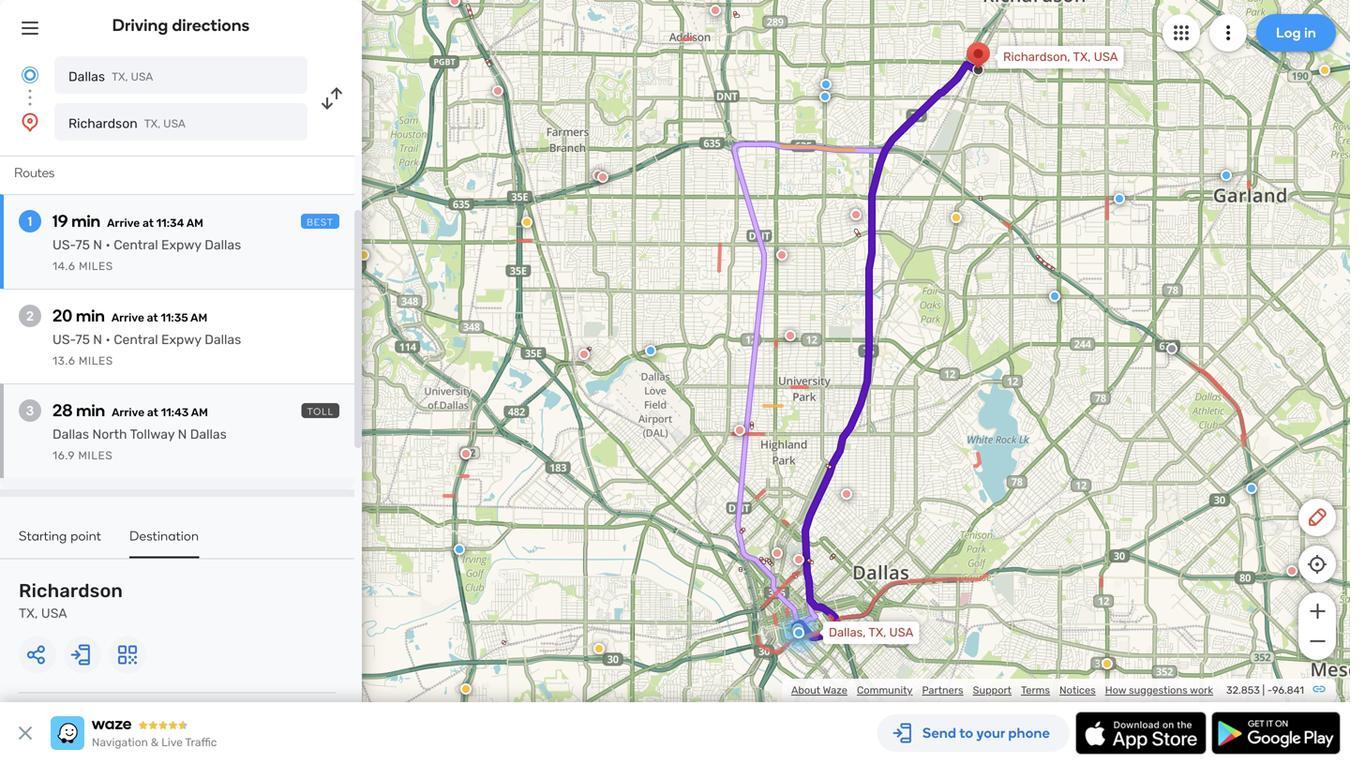 Task type: locate. For each thing, give the bounding box(es) containing it.
1 vertical spatial expwy
[[161, 332, 201, 347]]

miles down north
[[78, 449, 113, 462]]

terms
[[1021, 684, 1050, 697]]

2 us- from the top
[[53, 332, 75, 347]]

live
[[161, 736, 183, 749]]

0 vertical spatial n
[[93, 237, 102, 253]]

0 vertical spatial expwy
[[161, 237, 201, 253]]

directions
[[172, 15, 250, 35]]

14.6
[[53, 260, 76, 273]]

central inside us-75 n • central expwy dallas 14.6 miles
[[114, 237, 158, 253]]

central for 20 min
[[114, 332, 158, 347]]

2 vertical spatial at
[[147, 406, 158, 419]]

richardson down starting point button
[[19, 580, 123, 602]]

75 inside us-75 n • central expwy dallas 13.6 miles
[[75, 332, 90, 347]]

0 vertical spatial arrive
[[107, 217, 140, 230]]

zoom in image
[[1306, 600, 1329, 623]]

miles inside dallas north tollway n dallas 16.9 miles
[[78, 449, 113, 462]]

0 vertical spatial am
[[186, 217, 203, 230]]

arrive
[[107, 217, 140, 230], [111, 311, 144, 324], [112, 406, 145, 419]]

at left 11:34
[[142, 217, 154, 230]]

am right 11:43
[[191, 406, 208, 419]]

central inside us-75 n • central expwy dallas 13.6 miles
[[114, 332, 158, 347]]

arrive inside 20 min arrive at 11:35 am
[[111, 311, 144, 324]]

1 • from the top
[[105, 237, 110, 253]]

n down 20 min arrive at 11:35 am
[[93, 332, 102, 347]]

hazard image
[[521, 217, 533, 228], [1102, 658, 1113, 670]]

• down 20 min arrive at 11:35 am
[[105, 332, 110, 347]]

at left 11:35
[[147, 311, 158, 324]]

at for 20 min
[[147, 311, 158, 324]]

arrive up north
[[112, 406, 145, 419]]

1
[[28, 213, 32, 229]]

dallas north tollway n dallas 16.9 miles
[[53, 427, 227, 462]]

us-75 n • central expwy dallas 14.6 miles
[[53, 237, 241, 273]]

accident image
[[1166, 343, 1178, 354]]

us-
[[53, 237, 75, 253], [53, 332, 75, 347]]

am inside 28 min arrive at 11:43 am
[[191, 406, 208, 419]]

at inside 20 min arrive at 11:35 am
[[147, 311, 158, 324]]

am
[[186, 217, 203, 230], [190, 311, 207, 324], [191, 406, 208, 419]]

miles inside us-75 n • central expwy dallas 14.6 miles
[[79, 260, 113, 273]]

miles right 14.6
[[79, 260, 113, 273]]

miles inside us-75 n • central expwy dallas 13.6 miles
[[79, 354, 113, 368]]

expwy for 19 min
[[161, 237, 201, 253]]

1 vertical spatial 75
[[75, 332, 90, 347]]

am inside the 19 min arrive at 11:34 am
[[186, 217, 203, 230]]

2 vertical spatial miles
[[78, 449, 113, 462]]

1 vertical spatial at
[[147, 311, 158, 324]]

miles right the 13.6
[[79, 354, 113, 368]]

0 horizontal spatial hazard image
[[521, 217, 533, 228]]

min right 28
[[76, 400, 105, 421]]

at inside the 19 min arrive at 11:34 am
[[142, 217, 154, 230]]

tx,
[[1073, 50, 1091, 64], [112, 70, 128, 83], [144, 117, 161, 130], [19, 606, 38, 621], [869, 625, 886, 640]]

0 vertical spatial •
[[105, 237, 110, 253]]

richardson tx, usa
[[68, 116, 186, 131], [19, 580, 123, 621]]

at for 28 min
[[147, 406, 158, 419]]

richardson,
[[1003, 50, 1071, 64]]

2
[[26, 308, 34, 324]]

about waze community partners support terms notices how suggestions work
[[791, 684, 1213, 697]]

1 vertical spatial miles
[[79, 354, 113, 368]]

partners
[[922, 684, 964, 697]]

0 vertical spatial us-
[[53, 237, 75, 253]]

expwy for 20 min
[[161, 332, 201, 347]]

pencil image
[[1306, 506, 1329, 529]]

2 vertical spatial n
[[178, 427, 187, 442]]

arrive up us-75 n • central expwy dallas 14.6 miles
[[107, 217, 140, 230]]

2 central from the top
[[114, 332, 158, 347]]

11:35
[[161, 311, 188, 324]]

min for 28 min
[[76, 400, 105, 421]]

n inside us-75 n • central expwy dallas 14.6 miles
[[93, 237, 102, 253]]

road closed image
[[710, 5, 721, 16], [492, 85, 504, 97], [597, 172, 609, 183], [850, 209, 862, 220], [776, 249, 788, 261], [734, 425, 745, 436], [841, 489, 852, 500], [1287, 565, 1298, 577], [792, 624, 804, 635]]

2 • from the top
[[105, 332, 110, 347]]

us- inside us-75 n • central expwy dallas 13.6 miles
[[53, 332, 75, 347]]

75 inside us-75 n • central expwy dallas 14.6 miles
[[75, 237, 90, 253]]

tx, down starting point button
[[19, 606, 38, 621]]

expwy inside us-75 n • central expwy dallas 14.6 miles
[[161, 237, 201, 253]]

1 vertical spatial arrive
[[111, 311, 144, 324]]

n for 19 min
[[93, 237, 102, 253]]

at inside 28 min arrive at 11:43 am
[[147, 406, 158, 419]]

richardson tx, usa down dallas tx, usa
[[68, 116, 186, 131]]

dallas
[[68, 69, 105, 84], [205, 237, 241, 253], [205, 332, 241, 347], [53, 427, 89, 442], [190, 427, 227, 442]]

2 expwy from the top
[[161, 332, 201, 347]]

tx, down dallas tx, usa
[[144, 117, 161, 130]]

min
[[72, 211, 100, 231], [76, 306, 105, 326], [76, 400, 105, 421]]

usa
[[1094, 50, 1118, 64], [131, 70, 153, 83], [163, 117, 186, 130], [41, 606, 67, 621], [889, 625, 914, 640]]

arrive inside the 19 min arrive at 11:34 am
[[107, 217, 140, 230]]

central down the 19 min arrive at 11:34 am
[[114, 237, 158, 253]]

dallas inside us-75 n • central expwy dallas 14.6 miles
[[205, 237, 241, 253]]

at for 19 min
[[142, 217, 154, 230]]

1 miles from the top
[[79, 260, 113, 273]]

1 vertical spatial am
[[190, 311, 207, 324]]

am for 28 min
[[191, 406, 208, 419]]

16.9
[[53, 449, 75, 462]]

0 vertical spatial hazard image
[[521, 217, 533, 228]]

current location image
[[19, 64, 41, 86]]

starting
[[19, 528, 67, 544]]

1 horizontal spatial hazard image
[[1102, 658, 1113, 670]]

us- up 14.6
[[53, 237, 75, 253]]

work
[[1190, 684, 1213, 697]]

2 vertical spatial arrive
[[112, 406, 145, 419]]

• for 20 min
[[105, 332, 110, 347]]

2 vertical spatial am
[[191, 406, 208, 419]]

link image
[[1312, 682, 1327, 697]]

about waze link
[[791, 684, 848, 697]]

police image
[[820, 79, 832, 90], [1221, 170, 1232, 181], [1114, 193, 1125, 204], [1049, 291, 1061, 302], [645, 345, 656, 356], [454, 544, 465, 555]]

terms link
[[1021, 684, 1050, 697]]

1 horizontal spatial police image
[[1246, 483, 1257, 494]]

11:34
[[156, 217, 184, 230]]

central
[[114, 237, 158, 253], [114, 332, 158, 347]]

am right 11:35
[[190, 311, 207, 324]]

partners link
[[922, 684, 964, 697]]

at
[[142, 217, 154, 230], [147, 311, 158, 324], [147, 406, 158, 419]]

0 vertical spatial at
[[142, 217, 154, 230]]

75 up 14.6
[[75, 237, 90, 253]]

0 vertical spatial police image
[[820, 91, 831, 102]]

0 vertical spatial 75
[[75, 237, 90, 253]]

road closed image
[[449, 0, 460, 7], [593, 170, 604, 181], [785, 330, 796, 341], [579, 349, 590, 360], [460, 448, 472, 459], [772, 548, 783, 559], [793, 554, 805, 565]]

us- inside us-75 n • central expwy dallas 14.6 miles
[[53, 237, 75, 253]]

miles
[[79, 260, 113, 273], [79, 354, 113, 368], [78, 449, 113, 462]]

n inside dallas north tollway n dallas 16.9 miles
[[178, 427, 187, 442]]

tx, right dallas,
[[869, 625, 886, 640]]

1 vertical spatial richardson tx, usa
[[19, 580, 123, 621]]

0 vertical spatial central
[[114, 237, 158, 253]]

us- for 20
[[53, 332, 75, 347]]

1 vertical spatial n
[[93, 332, 102, 347]]

1 vertical spatial central
[[114, 332, 158, 347]]

0 vertical spatial miles
[[79, 260, 113, 273]]

richardson tx, usa down starting point button
[[19, 580, 123, 621]]

notices link
[[1060, 684, 1096, 697]]

police image
[[820, 91, 831, 102], [1246, 483, 1257, 494]]

n down 11:43
[[178, 427, 187, 442]]

support
[[973, 684, 1012, 697]]

• inside us-75 n • central expwy dallas 13.6 miles
[[105, 332, 110, 347]]

am inside 20 min arrive at 11:35 am
[[190, 311, 207, 324]]

75 up the 13.6
[[75, 332, 90, 347]]

routes
[[14, 165, 55, 181]]

arrive for 20 min
[[111, 311, 144, 324]]

expwy
[[161, 237, 201, 253], [161, 332, 201, 347]]

about
[[791, 684, 821, 697]]

central down 20 min arrive at 11:35 am
[[114, 332, 158, 347]]

expwy inside us-75 n • central expwy dallas 13.6 miles
[[161, 332, 201, 347]]

expwy down 11:34
[[161, 237, 201, 253]]

waze
[[823, 684, 848, 697]]

richardson down dallas tx, usa
[[68, 116, 138, 131]]

1 us- from the top
[[53, 237, 75, 253]]

1 central from the top
[[114, 237, 158, 253]]

2 vertical spatial min
[[76, 400, 105, 421]]

us- up the 13.6
[[53, 332, 75, 347]]

notices
[[1060, 684, 1096, 697]]

1 vertical spatial us-
[[53, 332, 75, 347]]

at up tollway
[[147, 406, 158, 419]]

n inside us-75 n • central expwy dallas 13.6 miles
[[93, 332, 102, 347]]

am right 11:34
[[186, 217, 203, 230]]

min right 20
[[76, 306, 105, 326]]

arrive for 28 min
[[112, 406, 145, 419]]

dallas tx, usa
[[68, 69, 153, 84]]

n for 20 min
[[93, 332, 102, 347]]

best
[[307, 217, 334, 228]]

min right 19
[[72, 211, 100, 231]]

driving directions
[[112, 15, 250, 35]]

community link
[[857, 684, 913, 697]]

•
[[105, 237, 110, 253], [105, 332, 110, 347]]

0 vertical spatial min
[[72, 211, 100, 231]]

1 expwy from the top
[[161, 237, 201, 253]]

96.841
[[1272, 684, 1304, 697]]

1 75 from the top
[[75, 237, 90, 253]]

n
[[93, 237, 102, 253], [93, 332, 102, 347], [178, 427, 187, 442]]

1 vertical spatial min
[[76, 306, 105, 326]]

3 miles from the top
[[78, 449, 113, 462]]

suggestions
[[1129, 684, 1188, 697]]

2 75 from the top
[[75, 332, 90, 347]]

arrive up us-75 n • central expwy dallas 13.6 miles on the left of page
[[111, 311, 144, 324]]

location image
[[19, 111, 41, 133]]

2 miles from the top
[[79, 354, 113, 368]]

1 vertical spatial •
[[105, 332, 110, 347]]

75
[[75, 237, 90, 253], [75, 332, 90, 347]]

• down the 19 min arrive at 11:34 am
[[105, 237, 110, 253]]

dallas,
[[829, 625, 866, 640]]

hazard image
[[1319, 65, 1331, 76], [951, 212, 962, 223], [358, 249, 369, 261], [594, 643, 605, 655], [460, 684, 472, 695]]

arrive inside 28 min arrive at 11:43 am
[[112, 406, 145, 419]]

• inside us-75 n • central expwy dallas 14.6 miles
[[105, 237, 110, 253]]

richardson, tx, usa
[[1003, 50, 1118, 64]]

traffic
[[185, 736, 217, 749]]

n down the 19 min arrive at 11:34 am
[[93, 237, 102, 253]]

19 min arrive at 11:34 am
[[53, 211, 203, 231]]

tx, down 'driving'
[[112, 70, 128, 83]]

expwy down 11:35
[[161, 332, 201, 347]]

richardson
[[68, 116, 138, 131], [19, 580, 123, 602]]



Task type: describe. For each thing, give the bounding box(es) containing it.
0 horizontal spatial police image
[[820, 91, 831, 102]]

tollway
[[130, 427, 175, 442]]

usa inside dallas tx, usa
[[131, 70, 153, 83]]

0 vertical spatial richardson tx, usa
[[68, 116, 186, 131]]

20
[[53, 306, 72, 326]]

0 vertical spatial richardson
[[68, 116, 138, 131]]

dallas inside us-75 n • central expwy dallas 13.6 miles
[[205, 332, 241, 347]]

28 min arrive at 11:43 am
[[53, 400, 208, 421]]

navigation & live traffic
[[92, 736, 217, 749]]

destination
[[129, 528, 199, 544]]

19
[[53, 211, 68, 231]]

tx, right richardson,
[[1073, 50, 1091, 64]]

miles for 20 min
[[79, 354, 113, 368]]

11:43
[[161, 406, 189, 419]]

starting point button
[[19, 528, 101, 557]]

-
[[1268, 684, 1272, 697]]

destination button
[[129, 528, 199, 558]]

how
[[1105, 684, 1126, 697]]

support link
[[973, 684, 1012, 697]]

20 min arrive at 11:35 am
[[53, 306, 207, 326]]

1 vertical spatial richardson
[[19, 580, 123, 602]]

&
[[151, 736, 159, 749]]

driving
[[112, 15, 168, 35]]

min for 20 min
[[76, 306, 105, 326]]

3
[[26, 403, 34, 419]]

starting point
[[19, 528, 101, 544]]

how suggestions work link
[[1105, 684, 1213, 697]]

tx, inside dallas tx, usa
[[112, 70, 128, 83]]

us- for 19
[[53, 237, 75, 253]]

zoom out image
[[1306, 630, 1329, 653]]

toll
[[307, 406, 334, 417]]

13.6
[[53, 354, 75, 368]]

am for 20 min
[[190, 311, 207, 324]]

|
[[1263, 684, 1265, 697]]

miles for 19 min
[[79, 260, 113, 273]]

75 for 19
[[75, 237, 90, 253]]

am for 19 min
[[186, 217, 203, 230]]

dallas, tx, usa
[[829, 625, 914, 640]]

32.853 | -96.841
[[1226, 684, 1304, 697]]

point
[[71, 528, 101, 544]]

central for 19 min
[[114, 237, 158, 253]]

navigation
[[92, 736, 148, 749]]

• for 19 min
[[105, 237, 110, 253]]

arrive for 19 min
[[107, 217, 140, 230]]

community
[[857, 684, 913, 697]]

32.853
[[1226, 684, 1260, 697]]

1 vertical spatial hazard image
[[1102, 658, 1113, 670]]

75 for 20
[[75, 332, 90, 347]]

x image
[[14, 722, 37, 745]]

min for 19 min
[[72, 211, 100, 231]]

north
[[92, 427, 127, 442]]

28
[[53, 400, 73, 421]]

us-75 n • central expwy dallas 13.6 miles
[[53, 332, 241, 368]]

1 vertical spatial police image
[[1246, 483, 1257, 494]]



Task type: vqa. For each thing, say whether or not it's contained in the screenshot.
Notices link
yes



